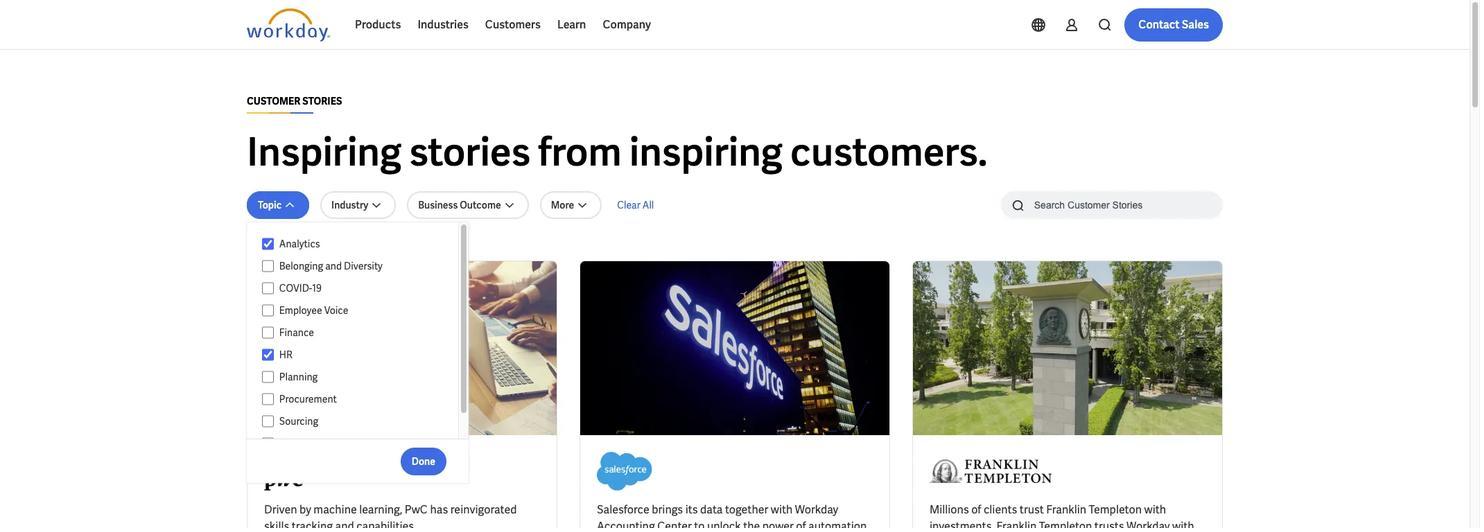 Task type: describe. For each thing, give the bounding box(es) containing it.
pricewaterhousecoopers global licensing services corporation (pwc) image
[[264, 452, 315, 491]]

millions
[[930, 503, 969, 517]]

contact sales
[[1139, 17, 1209, 32]]

1 vertical spatial templeton
[[1039, 519, 1092, 528]]

analytics link
[[274, 236, 445, 252]]

technology link
[[274, 435, 445, 452]]

customers.
[[791, 127, 988, 178]]

the
[[743, 519, 760, 528]]

contact sales link
[[1125, 8, 1223, 42]]

business outcome button
[[407, 191, 529, 219]]

1 vertical spatial franklin
[[997, 519, 1037, 528]]

driven by machine learning, pwc has reinvigorated skills tracking and capabilities.
[[264, 503, 517, 528]]

go to the homepage image
[[247, 8, 330, 42]]

408
[[247, 238, 263, 250]]

procurement
[[279, 393, 337, 406]]

reinvigorated
[[451, 503, 517, 517]]

industries button
[[409, 8, 477, 42]]

from
[[538, 127, 622, 178]]

more
[[551, 199, 574, 211]]

pwc
[[405, 503, 428, 517]]

19
[[312, 282, 322, 295]]

408 results
[[247, 238, 298, 250]]

salesforce brings its data together with workday accounting center to unlock the power of automation.
[[597, 503, 870, 528]]

employee voice link
[[274, 302, 445, 319]]

and inside driven by machine learning, pwc has reinvigorated skills tracking and capabilities.
[[335, 519, 354, 528]]

0 vertical spatial templeton
[[1089, 503, 1142, 517]]

salesforce.com image
[[597, 452, 653, 491]]

covid-
[[279, 282, 312, 295]]

all
[[643, 199, 654, 211]]

stories
[[302, 95, 342, 107]]

planning
[[279, 371, 318, 383]]

learn button
[[549, 8, 595, 42]]

employee
[[279, 304, 322, 317]]

industry
[[332, 199, 368, 211]]

outcome
[[460, 199, 501, 211]]

belonging and diversity link
[[274, 258, 445, 275]]

belonging and diversity
[[279, 260, 383, 273]]

customer
[[247, 95, 300, 107]]

skills
[[264, 519, 289, 528]]

by
[[300, 503, 311, 517]]

workday inside salesforce brings its data together with workday accounting center to unlock the power of automation.
[[795, 503, 839, 517]]

trust
[[1020, 503, 1044, 517]]

finance
[[279, 327, 314, 339]]

center
[[657, 519, 692, 528]]

to
[[694, 519, 705, 528]]

capabilities.
[[357, 519, 417, 528]]

unlock
[[707, 519, 741, 528]]

products button
[[347, 8, 409, 42]]

business outcome
[[418, 199, 501, 211]]

clear
[[617, 199, 641, 211]]

data
[[700, 503, 723, 517]]

products
[[355, 17, 401, 32]]

technology
[[279, 438, 329, 450]]

inspiring
[[629, 127, 783, 178]]

inspiring stories from inspiring customers.
[[247, 127, 988, 178]]

covid-19 link
[[274, 280, 445, 297]]

salesforce
[[597, 503, 650, 517]]

customers button
[[477, 8, 549, 42]]

has
[[430, 503, 448, 517]]

done
[[412, 455, 435, 468]]

driven
[[264, 503, 297, 517]]

covid-19
[[279, 282, 322, 295]]

clear all button
[[613, 191, 658, 219]]

topic button
[[247, 191, 309, 219]]

its
[[686, 503, 698, 517]]

stories
[[409, 127, 531, 178]]

learn
[[557, 17, 586, 32]]

together
[[725, 503, 769, 517]]

company button
[[595, 8, 659, 42]]

sourcing
[[279, 415, 318, 428]]

with inside salesforce brings its data together with workday accounting center to unlock the power of automation.
[[771, 503, 793, 517]]

industry button
[[320, 191, 396, 219]]

clients
[[984, 503, 1018, 517]]

accounting
[[597, 519, 655, 528]]

company
[[603, 17, 651, 32]]



Task type: vqa. For each thing, say whether or not it's contained in the screenshot.
the left RECRUIT
no



Task type: locate. For each thing, give the bounding box(es) containing it.
sales
[[1182, 17, 1209, 32]]

inspiring
[[247, 127, 402, 178]]

contact
[[1139, 17, 1180, 32]]

2 with from the left
[[1145, 503, 1166, 517]]

results
[[265, 238, 298, 250]]

hr
[[279, 349, 293, 361]]

1 horizontal spatial with
[[1145, 503, 1166, 517]]

investments.
[[930, 519, 995, 528]]

and down machine
[[335, 519, 354, 528]]

industries
[[418, 17, 469, 32]]

more button
[[540, 191, 602, 219]]

0 horizontal spatial with
[[771, 503, 793, 517]]

topic
[[258, 199, 282, 211]]

and
[[325, 260, 342, 273], [335, 519, 354, 528]]

analytics
[[279, 238, 320, 250]]

templeton
[[1089, 503, 1142, 517], [1039, 519, 1092, 528]]

of inside salesforce brings its data together with workday accounting center to unlock the power of automation.
[[796, 519, 806, 528]]

franklin right trust
[[1047, 503, 1087, 517]]

0 horizontal spatial franklin
[[997, 519, 1037, 528]]

customers
[[485, 17, 541, 32]]

of up investments.
[[972, 503, 982, 517]]

franklin templeton companies, llc image
[[930, 452, 1052, 491]]

sourcing link
[[274, 413, 445, 430]]

franklin
[[1047, 503, 1087, 517], [997, 519, 1037, 528]]

learning,
[[359, 503, 402, 517]]

templeton down trust
[[1039, 519, 1092, 528]]

voice
[[324, 304, 348, 317]]

automation.
[[809, 519, 870, 528]]

with
[[771, 503, 793, 517], [1145, 503, 1166, 517]]

customer stories
[[247, 95, 342, 107]]

franklin down trust
[[997, 519, 1037, 528]]

0 vertical spatial franklin
[[1047, 503, 1087, 517]]

with inside millions of clients trust franklin templeton with investments. franklin templeton trusts workday wit
[[1145, 503, 1166, 517]]

and left diversity
[[325, 260, 342, 273]]

planning link
[[274, 369, 445, 386]]

finance link
[[274, 325, 445, 341]]

machine
[[314, 503, 357, 517]]

1 horizontal spatial franklin
[[1047, 503, 1087, 517]]

1 vertical spatial of
[[796, 519, 806, 528]]

1 vertical spatial and
[[335, 519, 354, 528]]

hr link
[[274, 347, 445, 363]]

clear all
[[617, 199, 654, 211]]

procurement link
[[274, 391, 445, 408]]

business
[[418, 199, 458, 211]]

0 vertical spatial of
[[972, 503, 982, 517]]

belonging
[[279, 260, 323, 273]]

0 vertical spatial and
[[325, 260, 342, 273]]

templeton up trusts
[[1089, 503, 1142, 517]]

brings
[[652, 503, 683, 517]]

trusts
[[1095, 519, 1125, 528]]

millions of clients trust franklin templeton with investments. franklin templeton trusts workday wit
[[930, 503, 1195, 528]]

diversity
[[344, 260, 383, 273]]

tracking
[[292, 519, 333, 528]]

of
[[972, 503, 982, 517], [796, 519, 806, 528]]

1 horizontal spatial workday
[[1127, 519, 1170, 528]]

0 horizontal spatial of
[[796, 519, 806, 528]]

1 with from the left
[[771, 503, 793, 517]]

0 horizontal spatial workday
[[795, 503, 839, 517]]

workday up automation. on the right of page
[[795, 503, 839, 517]]

workday inside millions of clients trust franklin templeton with investments. franklin templeton trusts workday wit
[[1127, 519, 1170, 528]]

workday right trusts
[[1127, 519, 1170, 528]]

None checkbox
[[262, 238, 274, 250], [262, 260, 274, 273], [262, 304, 274, 317], [262, 327, 274, 339], [262, 371, 274, 383], [262, 393, 274, 406], [262, 438, 274, 450], [262, 238, 274, 250], [262, 260, 274, 273], [262, 304, 274, 317], [262, 327, 274, 339], [262, 371, 274, 383], [262, 393, 274, 406], [262, 438, 274, 450]]

power
[[763, 519, 794, 528]]

1 horizontal spatial of
[[972, 503, 982, 517]]

0 vertical spatial workday
[[795, 503, 839, 517]]

employee voice
[[279, 304, 348, 317]]

1 vertical spatial workday
[[1127, 519, 1170, 528]]

done button
[[401, 448, 447, 475]]

Search Customer Stories text field
[[1026, 193, 1196, 217]]

None checkbox
[[262, 282, 274, 295], [262, 349, 274, 361], [262, 415, 274, 428], [262, 282, 274, 295], [262, 349, 274, 361], [262, 415, 274, 428]]

of inside millions of clients trust franklin templeton with investments. franklin templeton trusts workday wit
[[972, 503, 982, 517]]

workday
[[795, 503, 839, 517], [1127, 519, 1170, 528]]

of right power
[[796, 519, 806, 528]]



